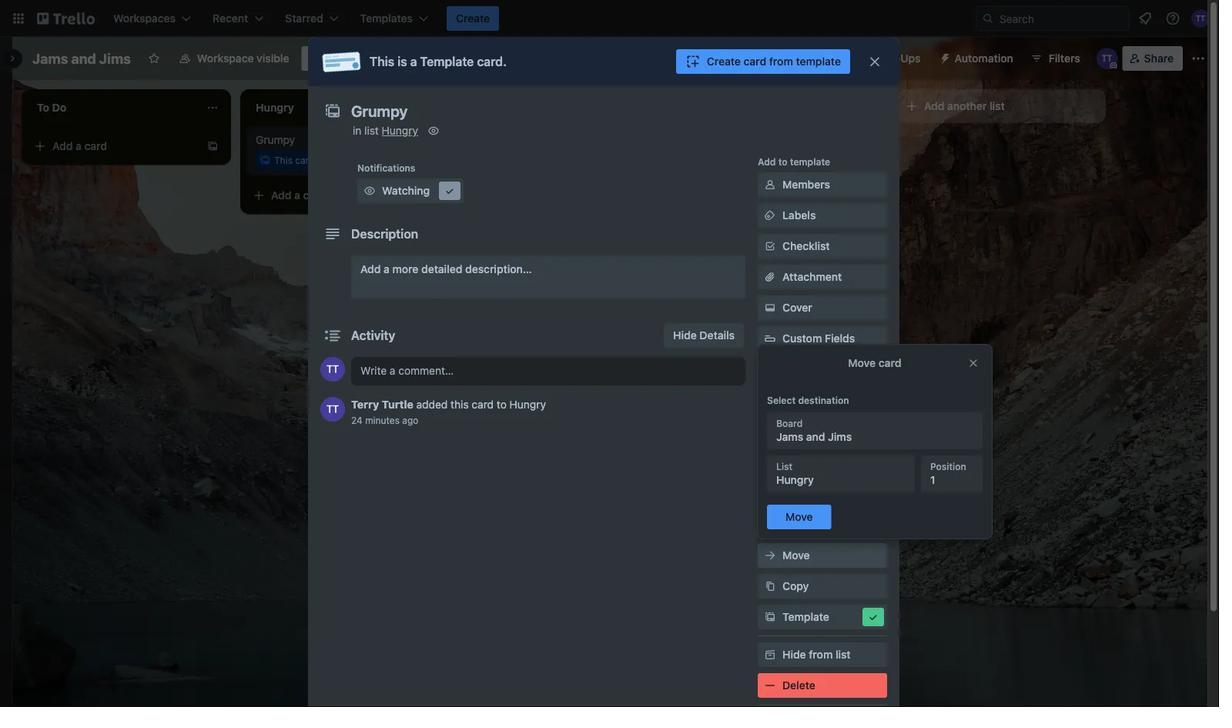 Task type: vqa. For each thing, say whether or not it's contained in the screenshot.
the top sm icon
no



Task type: describe. For each thing, give the bounding box(es) containing it.
add power-ups
[[783, 394, 862, 407]]

details
[[700, 329, 735, 342]]

more
[[393, 263, 419, 276]]

jams inside 'text field'
[[32, 50, 68, 67]]

as
[[811, 457, 823, 470]]

mark
[[783, 457, 808, 470]]

mark as good idea
[[783, 457, 878, 470]]

customize views image
[[375, 51, 390, 66]]

board for board jams and jims
[[776, 418, 803, 429]]

description…
[[465, 263, 532, 276]]

custom
[[783, 332, 822, 345]]

destination
[[798, 395, 849, 406]]

hungry inside "terry turtle added this card to hungry 24 minutes ago"
[[510, 399, 546, 411]]

switch to… image
[[11, 11, 26, 26]]

jims inside 'text field'
[[99, 50, 131, 67]]

0 vertical spatial is
[[398, 54, 407, 69]]

add a card button for top create from template… image
[[28, 134, 200, 159]]

activity
[[351, 329, 396, 343]]

members link
[[758, 173, 887, 197]]

another
[[948, 100, 987, 112]]

minutes
[[365, 415, 400, 426]]

hide details link
[[664, 324, 744, 348]]

to inside "terry turtle added this card to hungry 24 minutes ago"
[[497, 399, 507, 411]]

move link
[[758, 544, 887, 569]]

add a card for top create from template… image
[[52, 140, 107, 153]]

actions
[[758, 528, 792, 538]]

1 horizontal spatial terry turtle (terryturtle) image
[[1097, 48, 1118, 69]]

add inside button
[[783, 488, 803, 501]]

position 1
[[931, 461, 966, 487]]

sm image for cover
[[763, 300, 778, 316]]

power-ups
[[865, 52, 921, 65]]

Write a comment text field
[[351, 357, 746, 385]]

in
[[353, 124, 362, 137]]

sm image for hide from list
[[763, 648, 778, 663]]

workspace
[[197, 52, 254, 65]]

create for create
[[456, 12, 490, 25]]

0 horizontal spatial list
[[364, 124, 379, 137]]

1 vertical spatial template
[[790, 156, 831, 167]]

sm image right watching at the left
[[442, 183, 458, 199]]

hide from list
[[783, 649, 851, 662]]

copy
[[783, 580, 809, 593]]

sm image for copy
[[763, 579, 778, 595]]

move card
[[848, 357, 902, 370]]

button
[[806, 488, 840, 501]]

1 horizontal spatial to
[[779, 156, 788, 167]]

add to template
[[758, 156, 831, 167]]

select
[[767, 395, 796, 406]]

move for move card
[[848, 357, 876, 370]]

custom fields button
[[758, 331, 887, 347]]

filters button
[[1026, 46, 1085, 71]]

automation button
[[933, 46, 1023, 71]]

fields
[[825, 332, 855, 345]]

open information menu image
[[1166, 11, 1181, 26]]

terry turtle added this card to hungry 24 minutes ago
[[351, 399, 546, 426]]

create card from template
[[707, 55, 841, 68]]

create button
[[447, 6, 499, 31]]

0 horizontal spatial ups
[[842, 394, 862, 407]]

star or unstar board image
[[148, 52, 160, 65]]

jams and jims
[[32, 50, 131, 67]]

checklist link
[[758, 234, 887, 259]]

this
[[451, 399, 469, 411]]

hide details
[[673, 329, 735, 342]]

list hungry
[[776, 461, 814, 487]]

add another list
[[924, 100, 1005, 112]]

grumpy
[[256, 134, 295, 146]]

added
[[416, 399, 448, 411]]

members
[[783, 178, 830, 191]]

mark as good idea button
[[758, 451, 887, 476]]

attachment button
[[758, 265, 887, 290]]

card.
[[477, 54, 507, 69]]

add button button
[[758, 482, 887, 507]]

watching button
[[357, 179, 464, 203]]

sm image for automation
[[933, 46, 955, 68]]

turtle
[[382, 399, 414, 411]]

create card from template button
[[676, 49, 850, 74]]

list for add another list
[[990, 100, 1005, 112]]

ago
[[402, 415, 419, 426]]

1 vertical spatial create from template… image
[[425, 190, 438, 202]]

0 notifications image
[[1136, 9, 1155, 28]]

workspace visible button
[[169, 46, 299, 71]]

board for board
[[328, 52, 358, 65]]

power- inside button
[[865, 52, 901, 65]]

move for move
[[783, 550, 810, 562]]

this is a template card.
[[370, 54, 507, 69]]

add a more detailed description…
[[361, 263, 532, 276]]

jams inside 'board jams and jims'
[[776, 431, 804, 444]]

checklist
[[783, 240, 830, 253]]

watching
[[382, 184, 430, 197]]

template inside button
[[783, 611, 830, 624]]

position
[[931, 461, 966, 472]]



Task type: locate. For each thing, give the bounding box(es) containing it.
0 vertical spatial and
[[71, 50, 96, 67]]

list
[[990, 100, 1005, 112], [364, 124, 379, 137], [836, 649, 851, 662]]

board down select
[[776, 418, 803, 429]]

Search field
[[995, 7, 1129, 30]]

0 vertical spatial terry turtle (terryturtle) image
[[1192, 9, 1210, 28]]

primary element
[[0, 0, 1219, 37]]

1 horizontal spatial power-
[[865, 52, 901, 65]]

0 horizontal spatial terry turtle (terryturtle) image
[[320, 357, 345, 382]]

0 vertical spatial hungry
[[382, 124, 418, 137]]

1 horizontal spatial is
[[398, 54, 407, 69]]

template.
[[335, 155, 376, 166]]

1 vertical spatial board
[[776, 418, 803, 429]]

labels link
[[758, 203, 887, 228]]

hide from list link
[[758, 643, 887, 668]]

add a card
[[52, 140, 107, 153], [271, 189, 326, 202]]

sm image inside labels link
[[763, 208, 778, 223]]

sm image for template
[[763, 610, 778, 626]]

sm image inside members link
[[763, 177, 778, 193]]

1 horizontal spatial automation
[[955, 52, 1014, 65]]

terry turtle (terryturtle) image
[[1097, 48, 1118, 69], [320, 397, 345, 422]]

1 vertical spatial ups
[[842, 394, 862, 407]]

jims left star or unstar board "icon"
[[99, 50, 131, 67]]

0 vertical spatial add a card
[[52, 140, 107, 153]]

to up members
[[779, 156, 788, 167]]

24 minutes ago link
[[351, 415, 419, 426]]

0 vertical spatial move
[[848, 357, 876, 370]]

this for this is a template card.
[[370, 54, 395, 69]]

1 vertical spatial add a card
[[271, 189, 326, 202]]

1 vertical spatial hungry
[[510, 399, 546, 411]]

1 vertical spatial this
[[274, 155, 293, 166]]

detailed
[[421, 263, 463, 276]]

create from template… image
[[206, 140, 219, 153], [425, 190, 438, 202]]

1 vertical spatial power-
[[806, 394, 842, 407]]

1 vertical spatial automation
[[758, 434, 810, 444]]

Board name text field
[[25, 46, 139, 71]]

2 vertical spatial hungry
[[776, 474, 814, 487]]

add power-ups link
[[758, 388, 887, 413]]

delete link
[[758, 674, 887, 699]]

0 horizontal spatial power-
[[806, 394, 842, 407]]

1 vertical spatial template
[[783, 611, 830, 624]]

custom fields
[[783, 332, 855, 345]]

sm image for delete
[[763, 679, 778, 694]]

0 horizontal spatial add a card
[[52, 140, 107, 153]]

template
[[420, 54, 474, 69], [783, 611, 830, 624]]

sm image inside the delete link
[[763, 679, 778, 694]]

create inside create button
[[456, 12, 490, 25]]

1 horizontal spatial add a card button
[[247, 183, 419, 208]]

sm image inside the move link
[[763, 548, 778, 564]]

show menu image
[[1191, 51, 1206, 66]]

0 horizontal spatial add a card button
[[28, 134, 200, 159]]

is right 'customize views' icon
[[398, 54, 407, 69]]

terry
[[351, 399, 379, 411]]

sm image for watching
[[362, 183, 377, 199]]

1 horizontal spatial this
[[370, 54, 395, 69]]

1 vertical spatial move
[[783, 550, 810, 562]]

labels
[[783, 209, 816, 222]]

0 vertical spatial this
[[370, 54, 395, 69]]

hungry
[[382, 124, 418, 137], [510, 399, 546, 411], [776, 474, 814, 487]]

1 horizontal spatial create
[[707, 55, 741, 68]]

create inside create card from template button
[[707, 55, 741, 68]]

hungry down 'write a comment' text box
[[510, 399, 546, 411]]

automation up mark
[[758, 434, 810, 444]]

1 horizontal spatial ups
[[901, 52, 921, 65]]

add a card button
[[28, 134, 200, 159], [247, 183, 419, 208]]

card inside create card from template button
[[744, 55, 767, 68]]

2 horizontal spatial hungry
[[776, 474, 814, 487]]

select destination
[[767, 395, 849, 406]]

terry turtle (terryturtle) image right filters
[[1097, 48, 1118, 69]]

0 horizontal spatial from
[[769, 55, 793, 68]]

power-
[[865, 52, 901, 65], [806, 394, 842, 407]]

0 vertical spatial to
[[779, 156, 788, 167]]

1 vertical spatial list
[[364, 124, 379, 137]]

1 vertical spatial jams
[[776, 431, 804, 444]]

is
[[398, 54, 407, 69], [317, 155, 324, 166]]

and inside 'board jams and jims'
[[806, 431, 825, 444]]

add another list button
[[897, 89, 1106, 123]]

is down the 'grumpy' 'link' on the top of page
[[317, 155, 324, 166]]

hide for hide details
[[673, 329, 697, 342]]

board jams and jims
[[776, 418, 852, 444]]

sm image right power-ups
[[933, 46, 955, 68]]

None text field
[[344, 97, 852, 125]]

grumpy link
[[256, 132, 434, 148]]

1 horizontal spatial list
[[836, 649, 851, 662]]

0 horizontal spatial board
[[328, 52, 358, 65]]

sm image inside checklist link
[[763, 239, 778, 254]]

this down grumpy
[[274, 155, 293, 166]]

sm image down the notifications
[[362, 183, 377, 199]]

1 horizontal spatial and
[[806, 431, 825, 444]]

0 horizontal spatial terry turtle (terryturtle) image
[[320, 397, 345, 422]]

copy link
[[758, 575, 887, 599]]

sm image inside automation button
[[933, 46, 955, 68]]

this right "board" "link"
[[370, 54, 395, 69]]

template inside button
[[796, 55, 841, 68]]

0 vertical spatial template
[[420, 54, 474, 69]]

1 vertical spatial from
[[809, 649, 833, 662]]

1 horizontal spatial create from template… image
[[425, 190, 438, 202]]

move up copy
[[783, 550, 810, 562]]

sm image for members
[[763, 177, 778, 193]]

ups down "move card"
[[842, 394, 862, 407]]

1
[[931, 474, 936, 487]]

move down "fields"
[[848, 357, 876, 370]]

cover link
[[758, 296, 887, 320]]

add a more detailed description… link
[[351, 256, 746, 299]]

card inside "terry turtle added this card to hungry 24 minutes ago"
[[472, 399, 494, 411]]

1 horizontal spatial jims
[[828, 431, 852, 444]]

0 vertical spatial jims
[[99, 50, 131, 67]]

jims
[[99, 50, 131, 67], [828, 431, 852, 444]]

1 vertical spatial is
[[317, 155, 324, 166]]

0 horizontal spatial this
[[274, 155, 293, 166]]

cover
[[783, 302, 813, 314]]

1 horizontal spatial jams
[[776, 431, 804, 444]]

1 horizontal spatial hungry
[[510, 399, 546, 411]]

sm image inside copy link
[[763, 579, 778, 595]]

1 vertical spatial terry turtle (terryturtle) image
[[320, 357, 345, 382]]

template left card.
[[420, 54, 474, 69]]

this for this card is a template.
[[274, 155, 293, 166]]

1 vertical spatial jims
[[828, 431, 852, 444]]

1 horizontal spatial terry turtle (terryturtle) image
[[1192, 9, 1210, 28]]

0 vertical spatial template
[[796, 55, 841, 68]]

1 vertical spatial terry turtle (terryturtle) image
[[320, 397, 345, 422]]

0 horizontal spatial hide
[[673, 329, 697, 342]]

ups inside button
[[901, 52, 921, 65]]

0 vertical spatial ups
[[901, 52, 921, 65]]

list
[[776, 461, 793, 472]]

1 vertical spatial and
[[806, 431, 825, 444]]

0 horizontal spatial and
[[71, 50, 96, 67]]

0 vertical spatial board
[[328, 52, 358, 65]]

0 horizontal spatial automation
[[758, 434, 810, 444]]

list right another
[[990, 100, 1005, 112]]

1 horizontal spatial board
[[776, 418, 803, 429]]

template button
[[758, 605, 887, 630]]

board
[[328, 52, 358, 65], [776, 418, 803, 429]]

2 vertical spatial list
[[836, 649, 851, 662]]

visible
[[257, 52, 289, 65]]

1 vertical spatial to
[[497, 399, 507, 411]]

add a card button for create from template… image to the bottom
[[247, 183, 419, 208]]

add
[[924, 100, 945, 112], [52, 140, 73, 153], [758, 156, 776, 167], [271, 189, 292, 202], [361, 263, 381, 276], [783, 394, 803, 407], [783, 488, 803, 501]]

0 horizontal spatial move
[[783, 550, 810, 562]]

0 vertical spatial create
[[456, 12, 490, 25]]

None submit
[[767, 505, 832, 530]]

sm image down add to template
[[763, 177, 778, 193]]

hungry link
[[382, 124, 418, 137]]

0 horizontal spatial jams
[[32, 50, 68, 67]]

0 horizontal spatial hungry
[[382, 124, 418, 137]]

24
[[351, 415, 363, 426]]

jams
[[32, 50, 68, 67], [776, 431, 804, 444]]

sm image left "delete"
[[763, 679, 778, 694]]

template down copy
[[783, 611, 830, 624]]

terry turtle (terryturtle) image
[[1192, 9, 1210, 28], [320, 357, 345, 382]]

to
[[779, 156, 788, 167], [497, 399, 507, 411]]

automation inside button
[[955, 52, 1014, 65]]

jims inside 'board jams and jims'
[[828, 431, 852, 444]]

0 vertical spatial automation
[[955, 52, 1014, 65]]

0 vertical spatial add a card button
[[28, 134, 200, 159]]

idea
[[856, 457, 878, 470]]

description
[[351, 227, 418, 242]]

0 vertical spatial from
[[769, 55, 793, 68]]

1 vertical spatial add a card button
[[247, 183, 419, 208]]

add inside button
[[924, 100, 945, 112]]

add a card for create from template… image to the bottom
[[271, 189, 326, 202]]

from inside button
[[769, 55, 793, 68]]

0 vertical spatial power-
[[865, 52, 901, 65]]

sm image inside the hide from list link
[[763, 648, 778, 663]]

board link
[[302, 46, 367, 71]]

template left power-ups
[[796, 55, 841, 68]]

0 horizontal spatial create
[[456, 12, 490, 25]]

2 horizontal spatial list
[[990, 100, 1005, 112]]

0 vertical spatial terry turtle (terryturtle) image
[[1097, 48, 1118, 69]]

board left 'customize views' icon
[[328, 52, 358, 65]]

this
[[370, 54, 395, 69], [274, 155, 293, 166]]

notifications
[[357, 163, 416, 173]]

0 vertical spatial hide
[[673, 329, 697, 342]]

0 horizontal spatial to
[[497, 399, 507, 411]]

0 horizontal spatial jims
[[99, 50, 131, 67]]

sm image
[[933, 46, 955, 68], [763, 177, 778, 193], [362, 183, 377, 199], [442, 183, 458, 199], [763, 579, 778, 595], [763, 679, 778, 694]]

from
[[769, 55, 793, 68], [809, 649, 833, 662]]

template up members
[[790, 156, 831, 167]]

1 vertical spatial create
[[707, 55, 741, 68]]

power-ups button
[[834, 46, 930, 71]]

delete
[[783, 680, 816, 693]]

hide left details
[[673, 329, 697, 342]]

automation
[[955, 52, 1014, 65], [758, 434, 810, 444]]

hide
[[673, 329, 697, 342], [783, 649, 806, 662]]

list right "in"
[[364, 124, 379, 137]]

0 vertical spatial jams
[[32, 50, 68, 67]]

1 horizontal spatial add a card
[[271, 189, 326, 202]]

card
[[744, 55, 767, 68], [84, 140, 107, 153], [295, 155, 315, 166], [303, 189, 326, 202], [879, 357, 902, 370], [472, 399, 494, 411]]

sm image for move
[[763, 548, 778, 564]]

board inside "link"
[[328, 52, 358, 65]]

board inside 'board jams and jims'
[[776, 418, 803, 429]]

0 vertical spatial create from template… image
[[206, 140, 219, 153]]

list inside add another list button
[[990, 100, 1005, 112]]

add button
[[783, 488, 840, 501]]

attachment
[[783, 271, 842, 283]]

sm image left copy
[[763, 579, 778, 595]]

and
[[71, 50, 96, 67], [806, 431, 825, 444]]

hungry down mark
[[776, 474, 814, 487]]

sm image inside the cover link
[[763, 300, 778, 316]]

create for create card from template
[[707, 55, 741, 68]]

filters
[[1049, 52, 1081, 65]]

sm image
[[426, 123, 441, 139], [763, 208, 778, 223], [763, 239, 778, 254], [763, 300, 778, 316], [763, 548, 778, 564], [763, 610, 778, 626], [866, 610, 881, 626], [763, 648, 778, 663]]

and up as
[[806, 431, 825, 444]]

list up the delete link in the right bottom of the page
[[836, 649, 851, 662]]

0 horizontal spatial is
[[317, 155, 324, 166]]

0 vertical spatial list
[[990, 100, 1005, 112]]

a
[[410, 54, 417, 69], [76, 140, 82, 153], [327, 155, 332, 166], [294, 189, 300, 202], [384, 263, 390, 276]]

and left star or unstar board "icon"
[[71, 50, 96, 67]]

sm image for checklist
[[763, 239, 778, 254]]

1 horizontal spatial from
[[809, 649, 833, 662]]

in list hungry
[[353, 124, 418, 137]]

0 horizontal spatial template
[[420, 54, 474, 69]]

share
[[1144, 52, 1174, 65]]

terry turtle (terryturtle) image left the 24
[[320, 397, 345, 422]]

good
[[826, 457, 853, 470]]

hungry up the notifications
[[382, 124, 418, 137]]

1 horizontal spatial hide
[[783, 649, 806, 662]]

search image
[[982, 12, 995, 25]]

list inside the hide from list link
[[836, 649, 851, 662]]

to right this on the left
[[497, 399, 507, 411]]

sm image for labels
[[763, 208, 778, 223]]

and inside 'text field'
[[71, 50, 96, 67]]

1 vertical spatial hide
[[783, 649, 806, 662]]

this card is a template.
[[274, 155, 376, 166]]

ups left automation button
[[901, 52, 921, 65]]

1 horizontal spatial move
[[848, 357, 876, 370]]

hide for hide from list
[[783, 649, 806, 662]]

0 horizontal spatial create from template… image
[[206, 140, 219, 153]]

ups
[[901, 52, 921, 65], [842, 394, 862, 407]]

hide up "delete"
[[783, 649, 806, 662]]

automation down search image
[[955, 52, 1014, 65]]

jims up good
[[828, 431, 852, 444]]

share button
[[1123, 46, 1183, 71]]

1 horizontal spatial template
[[783, 611, 830, 624]]

list for hide from list
[[836, 649, 851, 662]]

workspace visible
[[197, 52, 289, 65]]



